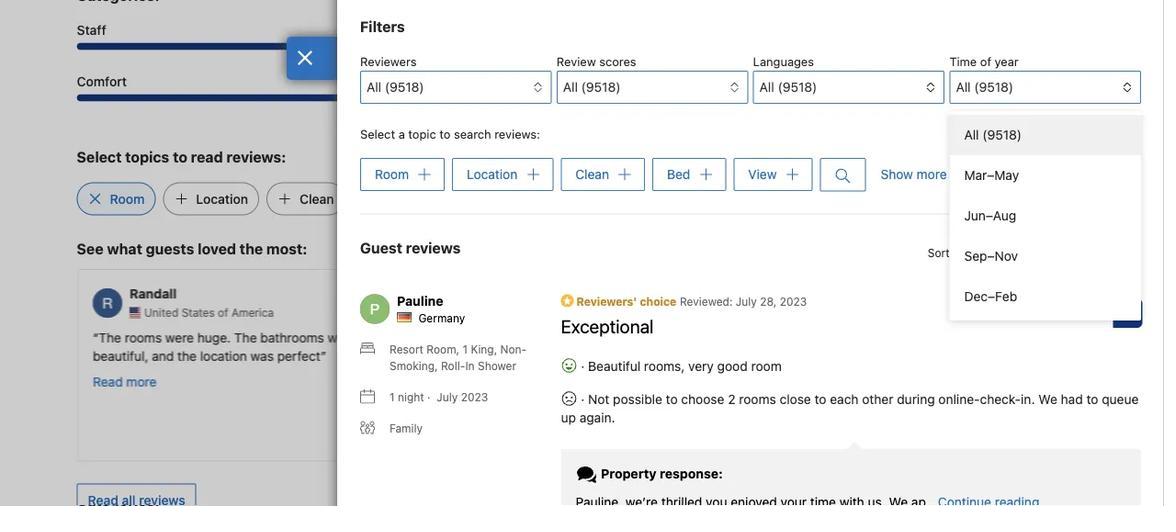 Task type: vqa. For each thing, say whether or not it's contained in the screenshot.
destinations to the middle
no



Task type: locate. For each thing, give the bounding box(es) containing it.
for right value
[[458, 73, 475, 89]]

perfect
[[501, 330, 544, 345], [277, 348, 320, 363]]

time of year
[[950, 55, 1019, 68]]

2 united states of america from the left
[[486, 306, 615, 319]]

and down "recommend"
[[465, 403, 487, 418]]

2023
[[780, 295, 807, 308], [461, 391, 488, 404]]

the up location
[[234, 330, 256, 345]]

america for l
[[573, 306, 615, 319]]

1
[[390, 391, 395, 404]]

1 vertical spatial "
[[589, 403, 594, 418]]

i right things
[[965, 330, 968, 345]]

location down languages
[[765, 73, 817, 89]]

1 vertical spatial perfect
[[277, 348, 320, 363]]

more inside button
[[126, 374, 156, 389]]

1 vertical spatial rooms
[[739, 392, 776, 407]]

mar–may
[[964, 168, 1019, 183]]

· left that
[[581, 359, 585, 374]]

all (9518)
[[367, 79, 424, 95], [563, 79, 621, 95], [759, 79, 817, 95], [956, 79, 1014, 95], [964, 127, 1022, 142]]

0 vertical spatial had
[[635, 348, 657, 363]]

1 horizontal spatial view
[[748, 167, 777, 182]]

0 horizontal spatial we
[[544, 367, 561, 382]]

july
[[736, 295, 757, 308], [437, 391, 458, 404]]

all (9518) down reviewers
[[367, 79, 424, 95]]

not
[[588, 392, 609, 407]]

up
[[561, 410, 576, 425]]

select left topics
[[77, 148, 122, 165]]

the inside " the rooms were huge. the bathrooms were beautiful, and the location was perfect
[[177, 348, 196, 363]]

2023 down smoking
[[461, 391, 488, 404]]

was down bathrooms
[[250, 348, 273, 363]]

all (9518) down review scores in the top of the page
[[563, 79, 621, 95]]

value
[[421, 73, 454, 89]]

0 horizontal spatial loved
[[198, 240, 236, 257]]

july down smoking
[[437, 391, 458, 404]]

all (9518) up mar–may
[[964, 127, 1022, 142]]

to down would
[[567, 385, 578, 400]]

2 states from the left
[[523, 306, 556, 319]]

states up main
[[865, 306, 898, 319]]

(9518) for languages
[[778, 79, 817, 95]]

all (9518) down languages
[[759, 79, 817, 95]]

" down anyone!
[[589, 403, 594, 418]]

united states of america
[[144, 306, 273, 319], [486, 306, 615, 319], [827, 306, 957, 319]]

bed
[[667, 167, 690, 182], [386, 191, 409, 206]]

comfort 8.2 meter
[[77, 94, 399, 101]]

the left most:
[[240, 240, 263, 257]]

0 horizontal spatial america
[[231, 306, 273, 319]]

very
[[688, 359, 714, 374]]

had inside it was the perfect place for my husbands first time in las vegas! i loved that we had a non- smoking floor and we would definitely recommend this hotel to anyone! close to great food and luxury shopping!
[[635, 348, 657, 363]]

choice
[[640, 295, 677, 308]]

1 vertical spatial had
[[1061, 392, 1083, 407]]

loved right guests
[[198, 240, 236, 257]]

0 vertical spatial perfect
[[501, 330, 544, 345]]

all for time of year
[[956, 79, 971, 95]]

to left see
[[1018, 330, 1030, 345]]

all (9518) button down the scores
[[557, 71, 748, 104]]

america up " the rooms were huge. the bathrooms were beautiful, and the location was perfect
[[231, 306, 273, 319]]

rooms down the united states of america image
[[124, 330, 161, 345]]

0 horizontal spatial 2023
[[461, 391, 488, 404]]

to right topic in the top of the page
[[439, 127, 451, 141]]

of up huge.
[[217, 306, 228, 319]]

select a topic to search reviews:
[[360, 127, 540, 141]]

it inside it was close to the main things i wanted to see a do.
[[782, 330, 789, 345]]

1 horizontal spatial reviews
[[953, 247, 992, 259]]

of left year
[[980, 55, 991, 68]]

8.2
[[379, 73, 399, 89]]

we up hotel
[[544, 367, 561, 382]]

0 horizontal spatial rooms
[[124, 330, 161, 345]]

0 vertical spatial clean
[[575, 167, 609, 182]]

0 horizontal spatial states
[[181, 306, 214, 319]]

all down languages
[[759, 79, 774, 95]]

" down bathrooms
[[320, 348, 326, 363]]

was inside " the rooms were huge. the bathrooms were beautiful, and the location was perfect
[[250, 348, 273, 363]]

other
[[862, 392, 893, 407]]

was up do.
[[793, 330, 816, 345]]

value for money 7.8 meter
[[421, 94, 743, 101]]

it up do.
[[782, 330, 789, 345]]

it
[[440, 330, 448, 345], [782, 330, 789, 345]]

select left topic in the top of the page
[[360, 127, 395, 141]]

do.
[[776, 348, 793, 363]]

read more button
[[92, 373, 156, 391]]

reviews: right search
[[494, 127, 540, 141]]

0 vertical spatial for
[[458, 73, 475, 89]]

1 vertical spatial i
[[545, 348, 549, 363]]

1 vertical spatial close
[[780, 392, 811, 407]]

good
[[717, 359, 748, 374]]

a
[[398, 127, 405, 141], [1058, 330, 1065, 345], [660, 348, 667, 363]]

more for show more
[[917, 167, 947, 182]]

it inside it was the perfect place for my husbands first time in las vegas! i loved that we had a non- smoking floor and we would definitely recommend this hotel to anyone! close to great food and luxury shopping!
[[440, 330, 448, 345]]

l
[[445, 295, 453, 310]]

jun–aug
[[964, 208, 1016, 223]]

close up each
[[820, 330, 851, 345]]

states for l
[[523, 306, 556, 319]]

the inside it was close to the main things i wanted to see a do.
[[870, 330, 889, 345]]

(9518) down review scores in the top of the page
[[581, 79, 621, 95]]

united states of america up the place
[[486, 306, 615, 319]]

(9518) down time of year
[[974, 79, 1014, 95]]

1 horizontal spatial it
[[782, 330, 789, 345]]

show
[[881, 167, 913, 182]]

1 horizontal spatial had
[[1061, 392, 1083, 407]]

1 horizontal spatial loved
[[552, 348, 584, 363]]

united states of america for l
[[486, 306, 615, 319]]

0 horizontal spatial united
[[144, 306, 178, 319]]

1 horizontal spatial bed
[[667, 167, 690, 182]]

staff 7.9 meter
[[77, 43, 399, 50]]

languages
[[753, 55, 814, 68]]

room
[[375, 167, 409, 182], [110, 191, 145, 206]]

2 the from the left
[[234, 330, 256, 345]]

i down the place
[[545, 348, 549, 363]]

rooms right 2
[[739, 392, 776, 407]]

of inside filter reviews region
[[980, 55, 991, 68]]

2 all (9518) button from the left
[[557, 71, 748, 104]]

the up beautiful,
[[98, 330, 121, 345]]

7.9
[[381, 22, 399, 37]]

rooms inside not possible to choose 2 rooms close to each other during online-check-in. we had to queue up again.
[[739, 392, 776, 407]]

more down beautiful,
[[126, 374, 156, 389]]

1 all (9518) button from the left
[[360, 71, 552, 104]]

0 horizontal spatial and
[[151, 348, 173, 363]]

2 horizontal spatial was
[[793, 330, 816, 345]]

a inside it was close to the main things i wanted to see a do.
[[1058, 330, 1065, 345]]

1 vertical spatial room
[[110, 191, 145, 206]]

read
[[92, 374, 122, 389]]

united down randall at bottom left
[[144, 306, 178, 319]]

see
[[77, 240, 103, 257]]

0 horizontal spatial view
[[461, 191, 490, 206]]

0 vertical spatial "
[[320, 348, 326, 363]]

we up definitely at the bottom of the page
[[614, 348, 631, 363]]

reviews
[[406, 239, 461, 256], [953, 247, 992, 259]]

perfect inside " the rooms were huge. the bathrooms were beautiful, and the location was perfect
[[277, 348, 320, 363]]

more inside button
[[917, 167, 947, 182]]

would
[[564, 367, 600, 382]]

0 horizontal spatial clean
[[300, 191, 334, 206]]

reviews right guest
[[406, 239, 461, 256]]

to right close
[[666, 392, 678, 407]]

anyone!
[[582, 385, 628, 400]]

was for close
[[793, 330, 816, 345]]

close inside it was close to the main things i wanted to see a do.
[[820, 330, 851, 345]]

united states of america up main
[[827, 306, 957, 319]]

main
[[893, 330, 921, 345]]

review
[[557, 55, 596, 68]]

0 vertical spatial more
[[917, 167, 947, 182]]

were left huge.
[[165, 330, 193, 345]]

and right beautiful,
[[151, 348, 173, 363]]

las
[[477, 348, 498, 363]]

was inside it was the perfect place for my husbands first time in las vegas! i loved that we had a non- smoking floor and we would definitely recommend this hotel to anyone! close to great food and luxury shopping!
[[451, 330, 474, 345]]

and down vegas!
[[518, 367, 541, 382]]

1 horizontal spatial "
[[589, 403, 594, 418]]

perfect up vegas!
[[501, 330, 544, 345]]

0 horizontal spatial reviews:
[[226, 148, 286, 165]]

2023 right 28,
[[780, 295, 807, 308]]

2 it from the left
[[782, 330, 789, 345]]

1 vertical spatial clean
[[300, 191, 334, 206]]

the
[[98, 330, 121, 345], [234, 330, 256, 345]]

(9518) down reviewers
[[385, 79, 424, 95]]

0 horizontal spatial the
[[98, 330, 121, 345]]

all (9518) button up select a topic to search reviews: on the left top of page
[[360, 71, 552, 104]]

was inside it was close to the main things i wanted to see a do.
[[793, 330, 816, 345]]

united for l
[[486, 306, 520, 319]]

0 horizontal spatial a
[[398, 127, 405, 141]]

of
[[980, 55, 991, 68], [217, 306, 228, 319], [559, 306, 570, 319], [901, 306, 911, 319]]

united states of america image
[[129, 307, 140, 318]]

" the rooms were huge. the bathrooms were beautiful, and the location was perfect
[[92, 330, 356, 363]]

1 horizontal spatial room
[[375, 167, 409, 182]]

1 vertical spatial select
[[77, 148, 122, 165]]

0 vertical spatial i
[[965, 330, 968, 345]]

a left topic in the top of the page
[[398, 127, 405, 141]]

1 vertical spatial a
[[1058, 330, 1065, 345]]

united states of america up huge.
[[144, 306, 273, 319]]

had inside not possible to choose 2 rooms close to each other during online-check-in. we had to queue up again.
[[1061, 392, 1083, 407]]

4 all (9518) button from the left
[[950, 71, 1141, 104]]

scored 10 element
[[1113, 298, 1142, 328]]

all for reviewers
[[367, 79, 381, 95]]

more
[[917, 167, 947, 182], [126, 374, 156, 389]]

the left location
[[177, 348, 196, 363]]

were right bathrooms
[[327, 330, 356, 345]]

0 horizontal spatial reviews
[[406, 239, 461, 256]]

united
[[144, 306, 178, 319], [486, 306, 520, 319], [827, 306, 862, 319]]

was up in
[[451, 330, 474, 345]]

2 united from the left
[[486, 306, 520, 319]]

location
[[765, 73, 817, 89], [467, 167, 518, 182], [196, 191, 248, 206]]

loved down the place
[[552, 348, 584, 363]]

wanted
[[971, 330, 1015, 345]]

0 vertical spatial july
[[736, 295, 757, 308]]

states up the place
[[523, 306, 556, 319]]

0 horizontal spatial close
[[780, 392, 811, 407]]

check-
[[980, 392, 1021, 407]]

1 vertical spatial reviews:
[[226, 148, 286, 165]]

2 vertical spatial a
[[660, 348, 667, 363]]

0 horizontal spatial bed
[[386, 191, 409, 206]]

a left the non-
[[660, 348, 667, 363]]

1 horizontal spatial united
[[486, 306, 520, 319]]

1 horizontal spatial america
[[573, 306, 615, 319]]

1 horizontal spatial were
[[327, 330, 356, 345]]

to left read
[[173, 148, 187, 165]]

2 horizontal spatial america
[[915, 306, 957, 319]]

1 horizontal spatial close
[[820, 330, 851, 345]]

america
[[231, 306, 273, 319], [573, 306, 615, 319], [915, 306, 957, 319]]

1 america from the left
[[231, 306, 273, 319]]

what
[[107, 240, 142, 257]]

perfect down bathrooms
[[277, 348, 320, 363]]

were
[[165, 330, 193, 345], [327, 330, 356, 345]]

0 horizontal spatial more
[[126, 374, 156, 389]]

time
[[950, 55, 977, 68]]

reviewed: july 28, 2023
[[680, 295, 807, 308]]

(9518) down languages
[[778, 79, 817, 95]]

2 vertical spatial and
[[465, 403, 487, 418]]

2 horizontal spatial states
[[865, 306, 898, 319]]

was for the
[[451, 330, 474, 345]]

sort
[[928, 247, 950, 259]]

guests
[[146, 240, 194, 257]]

all (9518) down time of year
[[956, 79, 1014, 95]]

july left 28,
[[736, 295, 757, 308]]

0 vertical spatial we
[[614, 348, 631, 363]]

0 vertical spatial a
[[398, 127, 405, 141]]

0 horizontal spatial were
[[165, 330, 193, 345]]

1 horizontal spatial location
[[467, 167, 518, 182]]

· for ·
[[577, 392, 588, 407]]

united up las
[[486, 306, 520, 319]]

0 horizontal spatial room
[[110, 191, 145, 206]]

1 horizontal spatial reviews:
[[494, 127, 540, 141]]

states
[[181, 306, 214, 319], [523, 306, 556, 319], [865, 306, 898, 319]]

1 horizontal spatial states
[[523, 306, 556, 319]]

united right 28,
[[827, 306, 862, 319]]

states up huge.
[[181, 306, 214, 319]]

reviews: right read
[[226, 148, 286, 165]]

1 vertical spatial loved
[[552, 348, 584, 363]]

all down reviewers
[[367, 79, 381, 95]]

all
[[367, 79, 381, 95], [563, 79, 578, 95], [759, 79, 774, 95], [956, 79, 971, 95], [964, 127, 979, 142]]

for up that
[[583, 330, 599, 345]]

all (9518) button for review scores
[[557, 71, 748, 104]]

room down topics
[[110, 191, 145, 206]]

sort reviews by:
[[928, 247, 1011, 259]]

3 all (9518) button from the left
[[753, 71, 945, 104]]

all down time
[[956, 79, 971, 95]]

1 horizontal spatial clean
[[575, 167, 609, 182]]

1 horizontal spatial rooms
[[739, 392, 776, 407]]

2 america from the left
[[573, 306, 615, 319]]

to left great
[[669, 385, 681, 400]]

bathrooms
[[260, 330, 324, 345]]

for
[[458, 73, 475, 89], [583, 330, 599, 345]]

more right show
[[917, 167, 947, 182]]

that
[[587, 348, 611, 363]]

2 horizontal spatial a
[[1058, 330, 1065, 345]]

it up time
[[440, 330, 448, 345]]

0 horizontal spatial july
[[437, 391, 458, 404]]

great
[[684, 385, 715, 400]]

of up main
[[901, 306, 911, 319]]

rooms inside " the rooms were huge. the bathrooms were beautiful, and the location was perfect
[[124, 330, 161, 345]]

2 horizontal spatial and
[[518, 367, 541, 382]]

clean down value for money 7.8 meter
[[575, 167, 609, 182]]

review categories element
[[77, 0, 159, 6]]

1 horizontal spatial was
[[451, 330, 474, 345]]

(9518)
[[385, 79, 424, 95], [581, 79, 621, 95], [778, 79, 817, 95], [974, 79, 1014, 95], [982, 127, 1022, 142]]

all (9518) button down languages
[[753, 71, 945, 104]]

2 horizontal spatial location
[[765, 73, 817, 89]]

america up 'my'
[[573, 306, 615, 319]]

close inside not possible to choose 2 rooms close to each other during online-check-in. we had to queue up again.
[[780, 392, 811, 407]]

all (9518) button for reviewers
[[360, 71, 552, 104]]

1 vertical spatial for
[[583, 330, 599, 345]]

clean up most:
[[300, 191, 334, 206]]

the left main
[[870, 330, 889, 345]]

· beautiful rooms, very good room
[[577, 359, 782, 374]]

3 united states of america from the left
[[827, 306, 957, 319]]

0 horizontal spatial it
[[440, 330, 448, 345]]

0 horizontal spatial was
[[250, 348, 273, 363]]

0 vertical spatial room
[[375, 167, 409, 182]]

0 horizontal spatial had
[[635, 348, 657, 363]]

america up things
[[915, 306, 957, 319]]

topic
[[408, 127, 436, 141]]

0 horizontal spatial i
[[545, 348, 549, 363]]

2 vertical spatial location
[[196, 191, 248, 206]]

had down husbands
[[635, 348, 657, 363]]

reviewers' choice
[[574, 295, 677, 308]]

0 vertical spatial close
[[820, 330, 851, 345]]

all (9518) button down year
[[950, 71, 1141, 104]]

the inside it was the perfect place for my husbands first time in las vegas! i loved that we had a non- smoking floor and we would definitely recommend this hotel to anyone! close to great food and luxury shopping!
[[478, 330, 497, 345]]

· up again.
[[577, 392, 588, 407]]

to left each
[[815, 392, 826, 407]]

i
[[965, 330, 968, 345], [545, 348, 549, 363]]

1 horizontal spatial more
[[917, 167, 947, 182]]

to left main
[[855, 330, 866, 345]]

all (9518) button for time of year
[[950, 71, 1141, 104]]

1 states from the left
[[181, 306, 214, 319]]

reviews left by:
[[953, 247, 992, 259]]

1 vertical spatial 2023
[[461, 391, 488, 404]]

0 vertical spatial select
[[360, 127, 395, 141]]

year
[[995, 55, 1019, 68]]

money
[[478, 73, 519, 89]]

reviews for guest
[[406, 239, 461, 256]]

close down room
[[780, 392, 811, 407]]

1 united states of america from the left
[[144, 306, 273, 319]]

1 vertical spatial and
[[518, 367, 541, 382]]

location down search
[[467, 167, 518, 182]]

1 vertical spatial more
[[126, 374, 156, 389]]

0 horizontal spatial for
[[458, 73, 475, 89]]

1 vertical spatial view
[[461, 191, 490, 206]]

all (9518) button for languages
[[753, 71, 945, 104]]

1 it from the left
[[440, 330, 448, 345]]

non-
[[671, 348, 699, 363]]

and
[[151, 348, 173, 363], [518, 367, 541, 382], [465, 403, 487, 418]]

1 vertical spatial july
[[437, 391, 458, 404]]

room down topic in the top of the page
[[375, 167, 409, 182]]

the up las
[[478, 330, 497, 345]]

2 horizontal spatial united states of america
[[827, 306, 957, 319]]

1 vertical spatial bed
[[386, 191, 409, 206]]

3 united from the left
[[827, 306, 862, 319]]

all down review
[[563, 79, 578, 95]]

1 horizontal spatial the
[[234, 330, 256, 345]]

select for select topics to read reviews:
[[77, 148, 122, 165]]

1 horizontal spatial for
[[583, 330, 599, 345]]

1 united from the left
[[144, 306, 178, 319]]

location 9.0 meter
[[765, 94, 1087, 101]]

0 horizontal spatial select
[[77, 148, 122, 165]]

a right see
[[1058, 330, 1065, 345]]



Task type: describe. For each thing, give the bounding box(es) containing it.
all (9518) for review scores
[[563, 79, 621, 95]]

1 horizontal spatial july
[[736, 295, 757, 308]]

definitely
[[603, 367, 658, 382]]

it for it was close to the main things i wanted to see a do.
[[782, 330, 789, 345]]

1 were from the left
[[165, 330, 193, 345]]

perfect inside it was the perfect place for my husbands first time in las vegas! i loved that we had a non- smoking floor and we would definitely recommend this hotel to anyone! close to great food and luxury shopping!
[[501, 330, 544, 345]]

hotel
[[533, 385, 563, 400]]

most:
[[266, 240, 307, 257]]

loved inside it was the perfect place for my husbands first time in las vegas! i loved that we had a non- smoking floor and we would definitely recommend this hotel to anyone! close to great food and luxury shopping!
[[552, 348, 584, 363]]

see what guests loved the most:
[[77, 240, 307, 257]]

room
[[751, 359, 782, 374]]

scores
[[599, 55, 636, 68]]

beautiful
[[588, 359, 641, 374]]

i inside it was the perfect place for my husbands first time in las vegas! i loved that we had a non- smoking floor and we would definitely recommend this hotel to anyone! close to great food and luxury shopping!
[[545, 348, 549, 363]]

select topics to read reviews:
[[77, 148, 286, 165]]

all (9518) link
[[950, 115, 1141, 155]]

3 states from the left
[[865, 306, 898, 319]]

germany
[[418, 312, 465, 325]]

first
[[685, 330, 708, 345]]

each
[[830, 392, 859, 407]]

9.0
[[1068, 73, 1087, 89]]

0 vertical spatial bed
[[667, 167, 690, 182]]

huge.
[[197, 330, 230, 345]]

10
[[1120, 304, 1136, 322]]

united states of america for randall
[[144, 306, 273, 319]]

all (9518) for time of year
[[956, 79, 1014, 95]]

smoking
[[434, 367, 484, 382]]

close image
[[297, 51, 313, 65]]

1 night · july 2023
[[390, 391, 488, 404]]

all (9518) for languages
[[759, 79, 817, 95]]

1 horizontal spatial and
[[465, 403, 487, 418]]

comfort
[[77, 73, 127, 89]]

response:
[[660, 466, 723, 481]]

of up the place
[[559, 306, 570, 319]]

beautiful,
[[92, 348, 148, 363]]

in
[[463, 348, 474, 363]]

food
[[434, 403, 461, 418]]

1 vertical spatial location
[[467, 167, 518, 182]]

0 vertical spatial 2023
[[780, 295, 807, 308]]

dec–feb
[[964, 289, 1017, 304]]

guest reviews
[[360, 239, 461, 256]]

0 vertical spatial location
[[765, 73, 817, 89]]

to left queue
[[1086, 392, 1098, 407]]

show more button
[[881, 158, 947, 191]]

review scores
[[557, 55, 636, 68]]

close
[[632, 385, 665, 400]]

this
[[508, 385, 530, 400]]

rooms,
[[644, 359, 685, 374]]

staff
[[77, 22, 106, 37]]

0 vertical spatial loved
[[198, 240, 236, 257]]

vegas!
[[502, 348, 542, 363]]

0 horizontal spatial "
[[320, 348, 326, 363]]

read
[[191, 148, 223, 165]]

my
[[603, 330, 620, 345]]

topics
[[125, 148, 169, 165]]

reviewers
[[360, 55, 417, 68]]

exceptional
[[561, 315, 654, 337]]

3 america from the left
[[915, 306, 957, 319]]

night
[[398, 391, 424, 404]]

pauline
[[397, 293, 443, 308]]

more for read more
[[126, 374, 156, 389]]

for inside it was the perfect place for my husbands first time in las vegas! i loved that we had a non- smoking floor and we would definitely recommend this hotel to anyone! close to great food and luxury shopping!
[[583, 330, 599, 345]]

shopping!
[[530, 403, 589, 418]]

select for select a topic to search reviews:
[[360, 127, 395, 141]]

0 vertical spatial view
[[748, 167, 777, 182]]

united for randall
[[144, 306, 178, 319]]

time
[[434, 348, 460, 363]]

it was close to the main things i wanted to see a do.
[[776, 330, 1065, 363]]

filters
[[360, 18, 405, 35]]

all for review scores
[[563, 79, 578, 95]]

a inside it was the perfect place for my husbands first time in las vegas! i loved that we had a non- smoking floor and we would definitely recommend this hotel to anyone! close to great food and luxury shopping!
[[660, 348, 667, 363]]

show more
[[881, 167, 947, 182]]

america for randall
[[231, 306, 273, 319]]

1 vertical spatial we
[[544, 367, 561, 382]]

7.8
[[725, 73, 743, 89]]

it for it was the perfect place for my husbands first time in las vegas! i loved that we had a non- smoking floor and we would definitely recommend this hotel to anyone! close to great food and luxury shopping!
[[440, 330, 448, 345]]

see
[[1034, 330, 1055, 345]]

sep–nov
[[964, 249, 1018, 264]]

place
[[547, 330, 579, 345]]

value for money
[[421, 73, 519, 89]]

(9518) for reviewers
[[385, 79, 424, 95]]

· right night
[[427, 391, 431, 404]]

recommend
[[434, 385, 505, 400]]

all (9518) for reviewers
[[367, 79, 424, 95]]

2 were from the left
[[327, 330, 356, 345]]

this is a carousel with rotating slides. it displays featured reviews of the property. use the next and previous buttons to navigate. region
[[62, 262, 1102, 469]]

mar–may link
[[950, 155, 1141, 196]]

guest
[[360, 239, 402, 256]]

possible
[[613, 392, 662, 407]]

0 horizontal spatial location
[[196, 191, 248, 206]]

queue
[[1102, 392, 1139, 407]]

randall
[[129, 286, 176, 302]]

in.
[[1021, 392, 1035, 407]]

all up mar–may
[[964, 127, 979, 142]]

things
[[924, 330, 961, 345]]

· for · beautiful rooms, very good room
[[581, 359, 585, 374]]

i inside it was close to the main things i wanted to see a do.
[[965, 330, 968, 345]]

and inside " the rooms were huge. the bathrooms were beautiful, and the location was perfect
[[151, 348, 173, 363]]

it was the perfect place for my husbands first time in las vegas! i loved that we had a non- smoking floor and we would definitely recommend this hotel to anyone! close to great food and luxury shopping!
[[434, 330, 715, 418]]

we
[[1038, 392, 1057, 407]]

0 vertical spatial reviews:
[[494, 127, 540, 141]]

husbands
[[624, 330, 682, 345]]

property
[[601, 466, 657, 481]]

reviewed:
[[680, 295, 733, 308]]

luxury
[[490, 403, 526, 418]]

family
[[390, 422, 423, 435]]

states for randall
[[181, 306, 214, 319]]

property response:
[[598, 466, 723, 481]]

reviews for sort
[[953, 247, 992, 259]]

(9518) up mar–may
[[982, 127, 1022, 142]]

floor
[[488, 367, 515, 382]]

by:
[[995, 247, 1011, 259]]

(9518) for time of year
[[974, 79, 1014, 95]]

"
[[92, 330, 98, 345]]

filter reviews region
[[360, 16, 1141, 321]]

2
[[728, 392, 736, 407]]

read more
[[92, 374, 156, 389]]

1 horizontal spatial we
[[614, 348, 631, 363]]

(9518) for review scores
[[581, 79, 621, 95]]

online-
[[938, 392, 980, 407]]

reviewers'
[[577, 295, 637, 308]]

1 the from the left
[[98, 330, 121, 345]]

all for languages
[[759, 79, 774, 95]]



